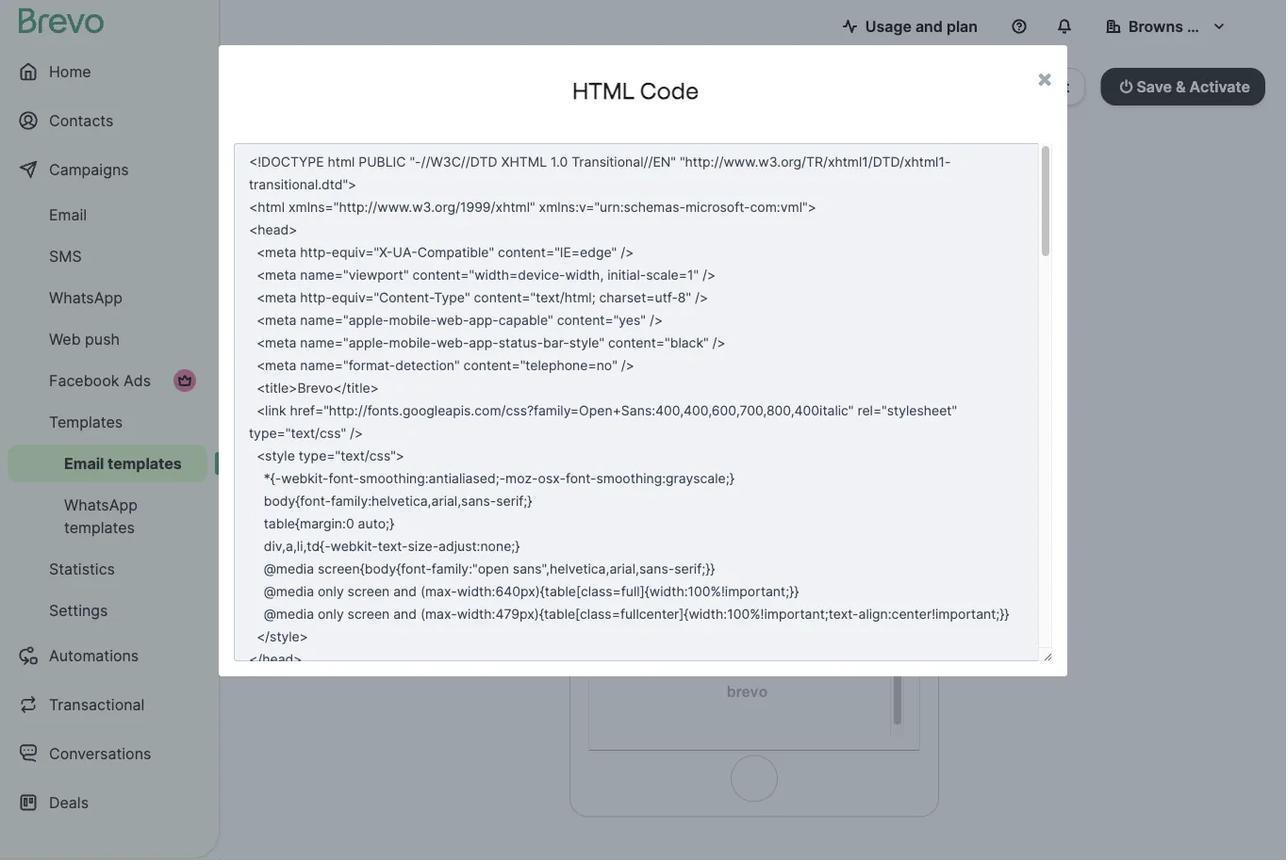 Task type: vqa. For each thing, say whether or not it's contained in the screenshot.
Rotate Left Icon
no



Task type: locate. For each thing, give the bounding box(es) containing it.
save & activate button
[[1101, 68, 1265, 106]]

save & activate
[[1137, 77, 1250, 96]]

whatsapp for whatsapp templates
[[64, 496, 138, 514]]

email templates link
[[8, 445, 207, 483]]

preview button
[[566, 220, 680, 258]]

1 vertical spatial templates
[[64, 519, 135, 537]]

&
[[1176, 77, 1186, 96]]

default
[[243, 76, 322, 104]]

contacts
[[49, 111, 113, 130]]

email link
[[8, 196, 207, 234]]

usage and plan button
[[828, 8, 993, 45]]

templates down templates 'link'
[[108, 454, 182, 473]]

settings link
[[8, 592, 207, 630]]

web push link
[[8, 321, 207, 358]]

whatsapp for whatsapp
[[49, 289, 123, 307]]

whatsapp inside 'link'
[[64, 496, 138, 514]]

1 vertical spatial email
[[64, 454, 104, 473]]

conversations link
[[8, 732, 207, 777]]

enterprise
[[1187, 17, 1263, 35]]

templates up statistics link
[[64, 519, 135, 537]]

web
[[49, 330, 81, 348]]

templates
[[108, 454, 182, 473], [64, 519, 135, 537]]

facebook ads
[[49, 372, 151, 390]]

templates link
[[8, 404, 207, 441]]

test
[[1041, 77, 1070, 96]]

push
[[85, 330, 120, 348]]

email up sms
[[49, 206, 87, 224]]

opt-
[[519, 76, 565, 104]]

whatsapp up web push at left
[[49, 289, 123, 307]]

whatsapp
[[49, 289, 123, 307], [64, 496, 138, 514]]

home
[[49, 62, 91, 81]]

setup link
[[694, 146, 736, 165]]

0 vertical spatial templates
[[108, 454, 182, 473]]

whatsapp templates
[[64, 496, 138, 537]]

whatsapp down email templates link
[[64, 496, 138, 514]]

home link
[[8, 49, 207, 94]]

ads
[[123, 372, 151, 390]]

code
[[640, 77, 699, 104]]

statistics
[[49, 560, 115, 578]]

email down the templates
[[64, 454, 104, 473]]

usage and plan
[[865, 17, 978, 35]]

transactional
[[49, 696, 145, 714]]

automations
[[49, 647, 139, 665]]

deals
[[49, 794, 89, 812]]

templates inside whatsapp templates
[[64, 519, 135, 537]]

activate
[[1190, 77, 1250, 96]]

0 vertical spatial whatsapp
[[49, 289, 123, 307]]

templates
[[49, 413, 123, 431]]

0 vertical spatial email
[[49, 206, 87, 224]]

1 vertical spatial whatsapp
[[64, 496, 138, 514]]

templates for whatsapp templates
[[64, 519, 135, 537]]

email
[[49, 206, 87, 224], [64, 454, 104, 473]]

conversations
[[49, 745, 151, 763]]



Task type: describe. For each thing, give the bounding box(es) containing it.
facebook ads link
[[8, 362, 207, 400]]

default template double opt-in confirmation
[[243, 76, 730, 104]]

design link
[[766, 146, 815, 165]]

templates for email templates
[[108, 454, 182, 473]]

email for email
[[49, 206, 87, 224]]

in
[[565, 76, 585, 104]]

sms
[[49, 247, 82, 265]]

browns enterprise button
[[1091, 8, 1263, 45]]

design
[[766, 146, 815, 165]]

browns enterprise
[[1129, 17, 1263, 35]]

preview
[[582, 230, 640, 248]]

html code document
[[219, 45, 1067, 677]]

double
[[435, 76, 513, 104]]

transactional link
[[8, 683, 207, 728]]

confirmation
[[591, 76, 730, 104]]

power off image
[[1120, 79, 1133, 94]]

campaigns
[[49, 160, 129, 179]]

html code
[[572, 77, 699, 104]]

send a test button
[[972, 68, 1086, 106]]

settings
[[49, 602, 108, 620]]

email templates
[[64, 454, 182, 473]]

send a test
[[988, 77, 1070, 96]]

sms link
[[8, 238, 207, 275]]

plan
[[947, 17, 978, 35]]

email for email templates
[[64, 454, 104, 473]]

automations link
[[8, 634, 207, 679]]

html
[[572, 77, 635, 104]]

web push
[[49, 330, 120, 348]]

campaigns link
[[8, 147, 207, 192]]

a
[[1029, 77, 1038, 96]]

facebook
[[49, 372, 119, 390]]

<!DOCTYPE html PUBLIC "-//W3C//DTD XHTML 1.0 Transitional//EN" "http://www.w3.org/TR/xhtml1/DTD/xhtml1-transitional.dtd"> <html xmlns="http://www.w3.org/1999/xhtml" xmlns:v="urn:schemas-microsoft-com:vml"> <head>   <meta http-equiv="X-UA-Compatible" content="IE=edge" />   <meta name="viewport" content="width=device-width, initial-scale=1" />   <meta http-equiv="Content-Type" content="text/html; charset=utf-8" />   <meta name="apple-mobile-web-app-capable" content="yes" />   <meta name="apple-mobile-web-app-status-bar-style" content="black" />   <meta name="format-detection" content="telephone=no" />   <title>Brevo</title>   <link href="http://fonts.googleapis.com/css?family=Open+Sans:400,400,600,700,800,400italic" rel="stylesheet" type="text/css" />   <style type="text/css">     *{-webkit-font-smoothing:antialiased;-moz-osx-font-smoothing:grayscale;}     body{font-family:helvetica,arial,sans-serif;}     table{margin:0 auto;}     div,a,li,td{-webkit-text-size-adjust:none;}     @media screen{body{font-family:"open sans",helvetica,arial,sans-serif;}}     @media only screen and (max-width:640px){table[class=full]{width:100%!important;}}     @media only screen and (max-width:479px){table[class=fullcenter]{width:100%!important;text-align:center!important;}}   </style> </head> <body style="margin:0;padding:0;"> <table width="100%" cellspacing="0" cellpadding="0" border="0" align="center" bgcolor="#ffffff" style="background:#ffffff;">   <tbody>   <tr>     <td>       <table class="full" align="center" width="570" border="0" cellpadding="0" cellspacing="0" style="padding:0 5px;">         <tbody>         <tr>           <td height="30" width="100%"></td>         </tr>         <!---------------------- begin Content -------------------->         <!-- Title -->         <tr>           <td align="center" style="padding:0 20px;text-align:center;font-size:20px;color:#676a6c;line-height:30px;font-weight:600;" valign="middle" width="100%">             Please confirm your subscription           </td>         </tr>         <!-- /Title -->         <tr>           <td height="30" width="100%"></td>         </tr>         <!-- Button -->         <tr>           <td align="center" style="padding:0 20px;text-align:center;" valign="middle" width="100%">             <table cellspacing="0" cellpadding="0" border="0" align="center" class="fullcenter">               <tbody>               <tr>                 <td style="background:#4ca4e0;-webkit-border-radius:5px;-moz-border-radius:5px;border-radius:5px;padding:0 30px;font-weight:600;color:#ffffff;text-transform:uppercase;" align="center" bgcolor="#4ca4e0" height="45">                   <a href="{{ doubleoptin }}" target="_blank" style="color:#ffffff;font-size:14px;text-decoration:none;line-height:24px;width:100%;">Yes, subscribe me to this list</a>                 </td>               </tr>               </tbody>             </table>           </td>         </tr>         <tr>           <td height="30" width="100%"></td>         </tr>         <!-- Text -->         <tr>           <td align="center" style="padding:0 20px;text-align:center;font-size:14px;color:#676a6c;line-height:24px;" valign="middle" width="100%">             If you have received this email by mistake, simply delete it. You will not be subscribed to our mailing list if you do not click on the confirmation link above.           </td>         </tr>         <!-- /Text -->         <tr>           <td height="30" width="100%"></td>         </tr>         <!---------------------- end Content ---------------------->         <tr>           <td height="40" width="100%"></td>         </tr>         <tr>           <td align="center" style="padding:0 20px;text-align:center;font-size:16px;color:#aaaaaa;line-height:30px;font-weight:700;" valign="middle" width="100%">             brevo           </td>         </tr>         <tr>           <td height="40" width="100%"></td>         </tr>         </tbody>       </table>     </td>   </tr>   </tbody> </table> </body> </html> text field
[[234, 143, 1052, 662]]

deals link
[[8, 781, 207, 826]]

save
[[1137, 77, 1172, 96]]

setup
[[694, 146, 736, 165]]

and
[[915, 17, 943, 35]]

left___rvooi image
[[177, 373, 192, 388]]

send
[[988, 77, 1025, 96]]

whatsapp templates link
[[8, 487, 207, 547]]

template
[[328, 76, 430, 104]]

usage
[[865, 17, 912, 35]]

browns
[[1129, 17, 1183, 35]]

contacts link
[[8, 98, 207, 143]]

whatsapp link
[[8, 279, 207, 317]]

statistics link
[[8, 551, 207, 588]]



